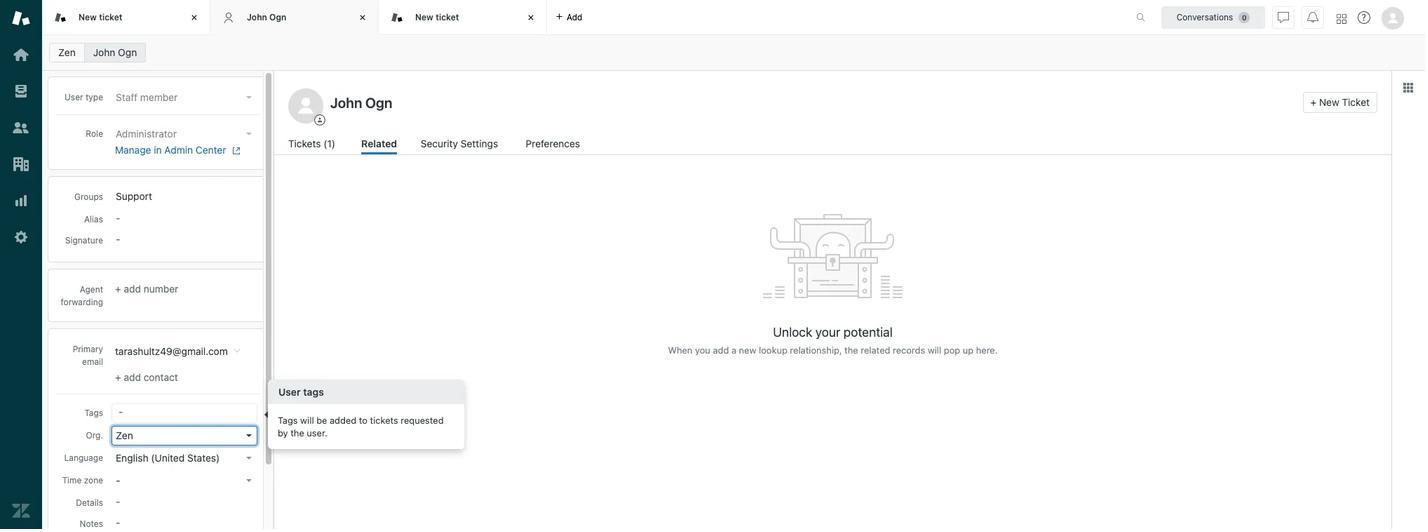 Task type: vqa. For each thing, say whether or not it's contained in the screenshot.


Task type: locate. For each thing, give the bounding box(es) containing it.
new for close icon related to new ticket
[[415, 12, 434, 22]]

2 ticket from the left
[[436, 12, 459, 22]]

2 vertical spatial +
[[115, 371, 121, 383]]

0 horizontal spatial will
[[300, 415, 314, 426]]

you
[[695, 345, 711, 356]]

0 horizontal spatial ogn
[[118, 46, 137, 58]]

1 horizontal spatial ogn
[[270, 12, 287, 22]]

john right close image
[[247, 12, 267, 22]]

relationship,
[[790, 345, 842, 356]]

0 horizontal spatial ticket
[[99, 12, 122, 22]]

2 new ticket from the left
[[415, 12, 459, 22]]

preferences
[[526, 138, 580, 149]]

1 horizontal spatial close image
[[524, 11, 538, 25]]

0 horizontal spatial tags
[[84, 408, 103, 418]]

tags up org.
[[84, 408, 103, 418]]

0 vertical spatial will
[[928, 345, 942, 356]]

+ add number
[[115, 283, 178, 295]]

user.
[[307, 428, 328, 439]]

0 horizontal spatial john ogn
[[93, 46, 137, 58]]

2 horizontal spatial new
[[1320, 96, 1340, 108]]

1 horizontal spatial the
[[845, 345, 859, 356]]

1 horizontal spatial new ticket
[[415, 12, 459, 22]]

tickets
[[370, 415, 398, 426]]

the right by
[[291, 428, 304, 439]]

contact
[[144, 371, 178, 383]]

tags inside tags will be added to tickets requested by the user.
[[278, 415, 298, 426]]

staff member button
[[112, 88, 258, 107]]

user
[[65, 92, 83, 102], [279, 386, 301, 398]]

details
[[76, 497, 103, 508]]

organizations image
[[12, 155, 30, 173]]

+ left ticket
[[1311, 96, 1317, 108]]

will left be
[[300, 415, 314, 426]]

0 horizontal spatial user
[[65, 92, 83, 102]]

conversations button
[[1162, 6, 1266, 28]]

1 horizontal spatial zen
[[116, 429, 133, 441]]

0 horizontal spatial new ticket
[[79, 12, 122, 22]]

arrow down image inside zen button
[[246, 434, 252, 437]]

+ new ticket button
[[1303, 92, 1378, 113]]

+ inside + new ticket 'button'
[[1311, 96, 1317, 108]]

arrow down image for staff member
[[246, 96, 252, 99]]

+ add contact
[[115, 371, 178, 383]]

add button
[[547, 0, 591, 34]]

here.
[[977, 345, 998, 356]]

related
[[861, 345, 891, 356]]

new
[[79, 12, 97, 22], [415, 12, 434, 22], [1320, 96, 1340, 108]]

user left type
[[65, 92, 83, 102]]

2 close image from the left
[[524, 11, 538, 25]]

1 ticket from the left
[[99, 12, 122, 22]]

agent
[[80, 284, 103, 295]]

arrow down image for administrator
[[246, 133, 252, 135]]

added
[[330, 415, 357, 426]]

1 vertical spatial the
[[291, 428, 304, 439]]

alias
[[84, 214, 103, 225]]

arrow down image inside english (united states) button
[[246, 457, 252, 460]]

notifications image
[[1308, 12, 1319, 23]]

close image inside john ogn tab
[[356, 11, 370, 25]]

1 vertical spatial will
[[300, 415, 314, 426]]

arrow down image
[[246, 96, 252, 99], [246, 133, 252, 135], [246, 434, 252, 437], [246, 457, 252, 460], [246, 479, 252, 482]]

john right "zen" link
[[93, 46, 115, 58]]

1 vertical spatial user
[[279, 386, 301, 398]]

user tags
[[279, 386, 324, 398]]

4 arrow down image from the top
[[246, 457, 252, 460]]

+ for + add contact
[[115, 371, 121, 383]]

type
[[86, 92, 103, 102]]

the
[[845, 345, 859, 356], [291, 428, 304, 439]]

tags up by
[[278, 415, 298, 426]]

1 horizontal spatial will
[[928, 345, 942, 356]]

user for user type
[[65, 92, 83, 102]]

1 horizontal spatial ticket
[[436, 12, 459, 22]]

0 horizontal spatial close image
[[356, 11, 370, 25]]

- button
[[112, 471, 258, 490]]

0 vertical spatial +
[[1311, 96, 1317, 108]]

pop
[[944, 345, 961, 356]]

0 horizontal spatial john
[[93, 46, 115, 58]]

requested
[[401, 415, 444, 426]]

+ for + new ticket
[[1311, 96, 1317, 108]]

close image
[[356, 11, 370, 25], [524, 11, 538, 25]]

ticket
[[1343, 96, 1370, 108]]

1 vertical spatial john ogn
[[93, 46, 137, 58]]

0 horizontal spatial zen
[[58, 46, 76, 58]]

(1)
[[324, 138, 335, 149]]

john ogn
[[247, 12, 287, 22], [93, 46, 137, 58]]

apps image
[[1403, 82, 1415, 93]]

support
[[116, 190, 152, 202]]

close image for new ticket
[[524, 11, 538, 25]]

ticket
[[99, 12, 122, 22], [436, 12, 459, 22]]

zone
[[84, 475, 103, 486]]

zen button
[[112, 426, 258, 446]]

agent forwarding
[[61, 284, 103, 307]]

states)
[[187, 452, 220, 464]]

english
[[116, 452, 148, 464]]

+ new ticket
[[1311, 96, 1370, 108]]

zen
[[58, 46, 76, 58], [116, 429, 133, 441]]

zen up english
[[116, 429, 133, 441]]

related link
[[361, 136, 397, 154]]

arrow down image inside administrator button
[[246, 133, 252, 135]]

john ogn link
[[84, 43, 146, 62]]

zen link
[[49, 43, 85, 62]]

will left the 'pop'
[[928, 345, 942, 356]]

tags
[[84, 408, 103, 418], [278, 415, 298, 426]]

tags for tags
[[84, 408, 103, 418]]

3 arrow down image from the top
[[246, 434, 252, 437]]

0 vertical spatial john ogn
[[247, 12, 287, 22]]

the inside "unlock your potential when you add a new lookup relationship, the related records will pop up here."
[[845, 345, 859, 356]]

tags
[[303, 386, 324, 398]]

signature
[[65, 235, 103, 246]]

0 horizontal spatial new
[[79, 12, 97, 22]]

1 vertical spatial zen
[[116, 429, 133, 441]]

ticket for close image
[[99, 12, 122, 22]]

button displays agent's chat status as invisible. image
[[1279, 12, 1290, 23]]

1 horizontal spatial new ticket tab
[[379, 0, 547, 35]]

john ogn inside tab
[[247, 12, 287, 22]]

1 horizontal spatial tags
[[278, 415, 298, 426]]

ogn inside secondary element
[[118, 46, 137, 58]]

5 arrow down image from the top
[[246, 479, 252, 482]]

unlock
[[774, 325, 813, 340]]

1 vertical spatial john
[[93, 46, 115, 58]]

john ogn inside secondary element
[[93, 46, 137, 58]]

new ticket tab
[[42, 0, 211, 35], [379, 0, 547, 35]]

will
[[928, 345, 942, 356], [300, 415, 314, 426]]

1 vertical spatial +
[[115, 283, 121, 295]]

0 vertical spatial ogn
[[270, 12, 287, 22]]

close image
[[187, 11, 201, 25]]

0 vertical spatial john
[[247, 12, 267, 22]]

0 horizontal spatial new ticket tab
[[42, 0, 211, 35]]

+ left contact
[[115, 371, 121, 383]]

arrow down image inside - button
[[246, 479, 252, 482]]

views image
[[12, 82, 30, 100]]

john ogn tab
[[211, 0, 379, 35]]

role
[[86, 128, 103, 139]]

number
[[144, 283, 178, 295]]

up
[[963, 345, 974, 356]]

add
[[567, 12, 583, 22], [124, 283, 141, 295], [713, 345, 729, 356], [124, 371, 141, 383]]

will inside tags will be added to tickets requested by the user.
[[300, 415, 314, 426]]

manage in admin center link
[[115, 144, 252, 156]]

1 horizontal spatial new
[[415, 12, 434, 22]]

+ right agent
[[115, 283, 121, 295]]

arrow down image inside 'staff member' button
[[246, 96, 252, 99]]

1 horizontal spatial john ogn
[[247, 12, 287, 22]]

add inside "unlock your potential when you add a new lookup relationship, the related records will pop up here."
[[713, 345, 729, 356]]

2 new ticket tab from the left
[[379, 0, 547, 35]]

1 arrow down image from the top
[[246, 96, 252, 99]]

1 close image from the left
[[356, 11, 370, 25]]

new
[[739, 345, 757, 356]]

when
[[668, 345, 693, 356]]

security settings link
[[421, 136, 502, 154]]

ogn
[[270, 12, 287, 22], [118, 46, 137, 58]]

1 horizontal spatial john
[[247, 12, 267, 22]]

unlock your potential when you add a new lookup relationship, the related records will pop up here.
[[668, 325, 998, 356]]

0 vertical spatial zen
[[58, 46, 76, 58]]

1 vertical spatial ogn
[[118, 46, 137, 58]]

1 new ticket from the left
[[79, 12, 122, 22]]

None text field
[[326, 92, 1298, 113]]

1 horizontal spatial user
[[279, 386, 301, 398]]

ogn inside tab
[[270, 12, 287, 22]]

2 arrow down image from the top
[[246, 133, 252, 135]]

john
[[247, 12, 267, 22], [93, 46, 115, 58]]

the left related
[[845, 345, 859, 356]]

zen right get started image
[[58, 46, 76, 58]]

user left "tags"
[[279, 386, 301, 398]]

0 horizontal spatial the
[[291, 428, 304, 439]]

0 vertical spatial the
[[845, 345, 859, 356]]

zen inside secondary element
[[58, 46, 76, 58]]

new ticket
[[79, 12, 122, 22], [415, 12, 459, 22]]

new ticket for close icon related to new ticket
[[415, 12, 459, 22]]

0 vertical spatial user
[[65, 92, 83, 102]]



Task type: describe. For each thing, give the bounding box(es) containing it.
arrow down image for -
[[246, 479, 252, 482]]

tags will be added to tickets requested by the user.
[[278, 415, 444, 439]]

zendesk support image
[[12, 9, 30, 27]]

zendesk image
[[12, 502, 30, 520]]

staff member
[[116, 91, 178, 103]]

tickets (1) link
[[288, 136, 338, 154]]

reporting image
[[12, 192, 30, 210]]

staff
[[116, 91, 138, 103]]

zendesk products image
[[1337, 14, 1347, 24]]

be
[[317, 415, 327, 426]]

admin
[[164, 144, 193, 156]]

preferences link
[[526, 136, 583, 154]]

new ticket for close image
[[79, 12, 122, 22]]

get help image
[[1359, 11, 1371, 24]]

org.
[[86, 430, 103, 441]]

english (united states) button
[[112, 448, 258, 468]]

language
[[64, 453, 103, 463]]

english (united states)
[[116, 452, 220, 464]]

main element
[[0, 0, 42, 529]]

john inside tab
[[247, 12, 267, 22]]

manage
[[115, 144, 151, 156]]

add inside dropdown button
[[567, 12, 583, 22]]

manage in admin center
[[115, 144, 226, 156]]

close image for john ogn
[[356, 11, 370, 25]]

email
[[82, 356, 103, 367]]

1 new ticket tab from the left
[[42, 0, 211, 35]]

time zone
[[62, 475, 103, 486]]

ticket for close icon related to new ticket
[[436, 12, 459, 22]]

the inside tags will be added to tickets requested by the user.
[[291, 428, 304, 439]]

center
[[196, 144, 226, 156]]

-
[[116, 474, 120, 486]]

notes
[[80, 519, 103, 529]]

arrow down image for zen
[[246, 434, 252, 437]]

to
[[359, 415, 368, 426]]

by
[[278, 428, 288, 439]]

conversations
[[1177, 12, 1234, 22]]

will inside "unlock your potential when you add a new lookup relationship, the related records will pop up here."
[[928, 345, 942, 356]]

primary email
[[73, 344, 103, 367]]

security settings
[[421, 138, 498, 149]]

customers image
[[12, 119, 30, 137]]

administrator button
[[112, 124, 258, 144]]

time
[[62, 475, 82, 486]]

administrator
[[116, 128, 177, 140]]

user type
[[65, 92, 103, 102]]

tickets (1)
[[288, 138, 335, 149]]

your
[[816, 325, 841, 340]]

secondary element
[[42, 39, 1426, 67]]

related
[[361, 138, 397, 149]]

lookup
[[759, 345, 788, 356]]

settings
[[461, 138, 498, 149]]

arrow down image for english (united states)
[[246, 457, 252, 460]]

admin image
[[12, 228, 30, 246]]

- field
[[113, 404, 258, 420]]

primary
[[73, 344, 103, 354]]

records
[[893, 345, 926, 356]]

potential
[[844, 325, 893, 340]]

a
[[732, 345, 737, 356]]

(united
[[151, 452, 185, 464]]

tickets
[[288, 138, 321, 149]]

member
[[140, 91, 178, 103]]

in
[[154, 144, 162, 156]]

security
[[421, 138, 458, 149]]

get started image
[[12, 46, 30, 64]]

tabs tab list
[[42, 0, 1122, 35]]

new inside 'button'
[[1320, 96, 1340, 108]]

new for close image
[[79, 12, 97, 22]]

+ for + add number
[[115, 283, 121, 295]]

tarashultz49@gmail.com
[[115, 345, 228, 357]]

zen inside zen button
[[116, 429, 133, 441]]

user for user tags
[[279, 386, 301, 398]]

groups
[[74, 192, 103, 202]]

john inside secondary element
[[93, 46, 115, 58]]

forwarding
[[61, 297, 103, 307]]

tags for tags will be added to tickets requested by the user.
[[278, 415, 298, 426]]



